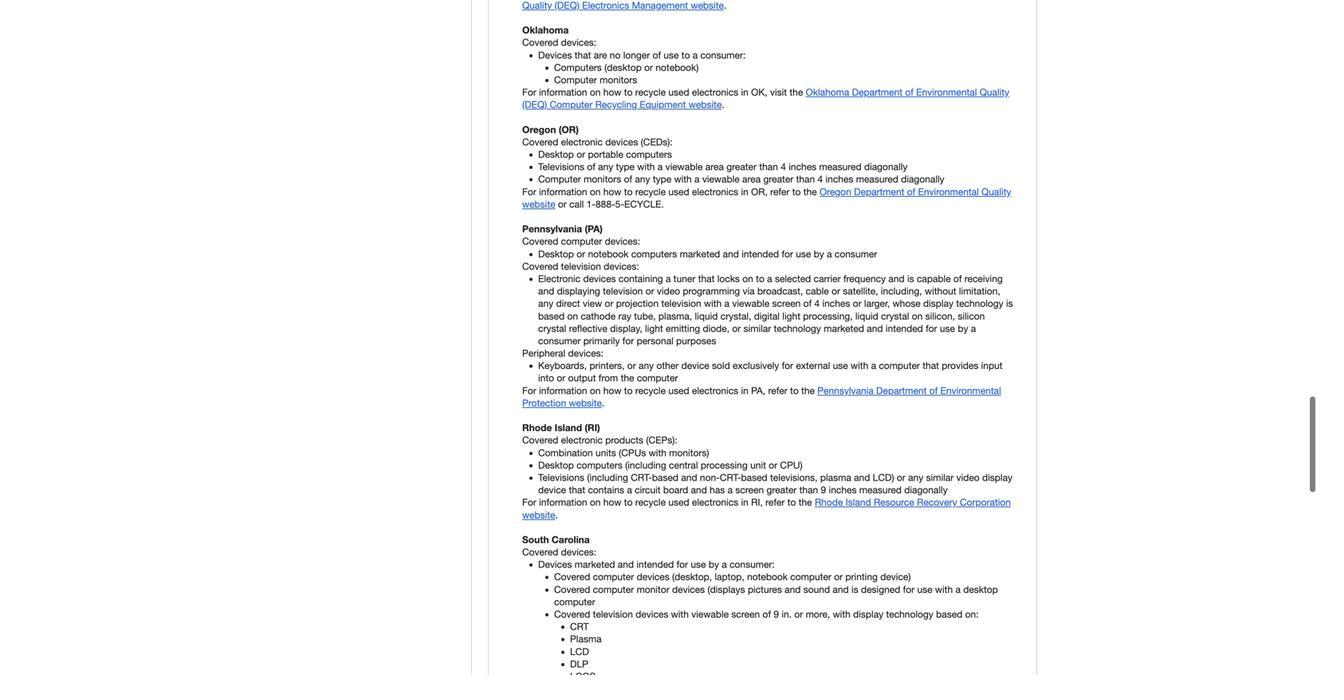 Task type: describe. For each thing, give the bounding box(es) containing it.
0 vertical spatial 4
[[781, 161, 786, 172]]

1 horizontal spatial the
[[799, 497, 812, 508]]

website inside devices that are no longer of use to a consumer: computers (desktop or notebook) computer monitors oklahoma department of environmental quality (deq) computer recycling equipment website
[[689, 99, 722, 110]]

computers for portable
[[626, 149, 672, 160]]

south carolina covered devices:
[[522, 534, 597, 558]]

desktop for portable
[[538, 149, 574, 160]]

computer or
[[791, 572, 843, 583]]

monitors)
[[669, 447, 709, 458]]

desktop or portable computers televisions of any type with a viewable area greater than 4 inches measured diagonally computer monitors of any type with a viewable area greater than 4 inches measured diagonally oregon department of environmental quality website
[[522, 149, 1012, 210]]

covered inside south carolina covered devices:
[[522, 547, 559, 558]]

a left tuner
[[666, 273, 671, 284]]

receiving
[[965, 273, 1003, 284]]

0 vertical spatial measured
[[819, 161, 862, 172]]

or inside desktop or portable computers televisions of any type with a viewable area greater than 4 inches measured diagonally computer monitors of any type with a viewable area greater than 4 inches measured diagonally oregon department of environmental quality website
[[577, 149, 586, 160]]

from
[[599, 373, 618, 384]]

1 vertical spatial by
[[958, 323, 969, 334]]

south
[[522, 534, 549, 545]]

a right has
[[728, 485, 733, 496]]

quality inside desktop or portable computers televisions of any type with a viewable area greater than 4 inches measured diagonally computer monitors of any type with a viewable area greater than 4 inches measured diagonally oregon department of environmental quality website
[[982, 186, 1012, 197]]

0 horizontal spatial consumer
[[538, 335, 581, 346]]

0 vertical spatial oregon
[[522, 124, 556, 135]]

a up oregon department of environmental quality website link
[[695, 174, 700, 185]]

refer
[[766, 497, 785, 508]]

circuit
[[635, 485, 661, 496]]

devices marketed and intended for use by a consumer: covered computer devices (desktop, laptop, notebook computer or printing device) covered computer monitor devices (displays pictures and sound and is designed for use with a desktop computer covered television devices with viewable screen of 9 in. or more, with display technology based on: crt plasma lcd dlp
[[538, 559, 998, 670]]

on up via
[[743, 273, 754, 284]]

use down silicon,
[[940, 323, 955, 334]]

notebook inside devices marketed and intended for use by a consumer: covered computer devices (desktop, laptop, notebook computer or printing device) covered computer monitor devices (displays pictures and sound and is designed for use with a desktop computer covered television devices with viewable screen of 9 in. or more, with display technology based on: crt plasma lcd dlp
[[747, 572, 788, 583]]

or down keyboards,
[[557, 373, 566, 384]]

or down (pa)
[[577, 248, 586, 259]]

1 vertical spatial 4
[[818, 174, 823, 185]]

peripheral
[[522, 348, 566, 359]]

based down unit
[[741, 472, 768, 483]]

1 horizontal spatial light
[[783, 310, 801, 322]]

other
[[657, 360, 679, 371]]

1 horizontal spatial intended
[[742, 248, 779, 259]]

screen inside rhode island (ri) covered electronic products (ceps): combination units (cpus with monitors) desktop computers (including central processing unit or cpu) televisions (including crt-based and non-crt-based televisions, plasma and lcd) or any similar video display device that contains a circuit board and has a screen greater than 9 inches measured diagonally
[[736, 485, 764, 496]]

printers,
[[590, 360, 625, 371]]

0 vertical spatial diagonally
[[865, 161, 908, 172]]

or right unit
[[769, 460, 778, 471]]

recycling
[[595, 99, 637, 110]]

unit
[[751, 460, 766, 471]]

viewable up oregon department of environmental quality website link
[[702, 174, 740, 185]]

use right external
[[833, 360, 848, 371]]

9 inside rhode island (ri) covered electronic products (ceps): combination units (cpus with monitors) desktop computers (including central processing unit or cpu) televisions (including crt-based and non-crt-based televisions, plasma and lcd) or any similar video display device that contains a circuit board and has a screen greater than 9 inches measured diagonally
[[821, 485, 826, 496]]

1 vertical spatial computer
[[550, 99, 593, 110]]

cpu)
[[780, 460, 803, 471]]

devices that are no longer of use to a consumer: computers (desktop or notebook) computer monitors oklahoma department of environmental quality (deq) computer recycling equipment website
[[522, 49, 1010, 110]]

televisions,
[[770, 472, 818, 483]]

and down electronic
[[538, 286, 554, 297]]

digital
[[754, 310, 780, 322]]

monitor
[[637, 584, 670, 595]]

desktop for notebook
[[538, 248, 574, 259]]

products
[[606, 435, 644, 446]]

device inside desktop or notebook computers marketed and intended for use by a consumer covered television devices: electronic devices containing a tuner that locks on to a selected carrier frequency and is capable of receiving and displaying television or video programming via broadcast, cable or satellite, including, without limitation, any direct view or projection television with a viewable screen of 4 inches or larger, whose display technology is based on cathode ray tube, plasma, liquid crystal, digital light processing, liquid crystal on silicon, silicon crystal reflective display, light emitting diode, or similar technology marketed and intended for use by a consumer primarily for personal purposes peripheral devices: keyboards, printers, or any other device sold exclusively for external use with a computer that provides input into or output from the computer pennsylvania department of environmental protection website
[[682, 360, 710, 371]]

crt
[[570, 621, 589, 633]]

diode,
[[703, 323, 730, 334]]

via
[[743, 286, 755, 297]]

intended inside devices marketed and intended for use by a consumer: covered computer devices (desktop, laptop, notebook computer or printing device) covered computer monitor devices (displays pictures and sound and is designed for use with a desktop computer covered television devices with viewable screen of 9 in. or more, with display technology based on: crt plasma lcd dlp
[[637, 559, 674, 570]]

information
[[539, 497, 587, 508]]

a down equipment
[[658, 161, 663, 172]]

1 vertical spatial area
[[743, 174, 761, 185]]

computer up crt
[[554, 596, 595, 608]]

a up carrier
[[827, 248, 832, 259]]

on down whose
[[912, 310, 923, 322]]

1 vertical spatial than
[[796, 174, 815, 185]]

satellite,
[[843, 286, 879, 297]]

displaying
[[557, 286, 600, 297]]

locks
[[718, 273, 740, 284]]

display,
[[610, 323, 643, 334]]

devices down monitor at bottom
[[636, 609, 669, 620]]

corporation
[[960, 497, 1011, 508]]

use up selected
[[796, 248, 811, 259]]

for left external
[[782, 360, 794, 371]]

1 vertical spatial light
[[645, 323, 663, 334]]

a up broadcast,
[[767, 273, 773, 284]]

computer down south carolina covered devices:
[[593, 572, 634, 583]]

display inside rhode island (ri) covered electronic products (ceps): combination units (cpus with monitors) desktop computers (including central processing unit or cpu) televisions (including crt-based and non-crt-based televisions, plasma and lcd) or any similar video display device that contains a circuit board and has a screen greater than 9 inches measured diagonally
[[983, 472, 1013, 483]]

recovery
[[917, 497, 958, 508]]

department inside devices that are no longer of use to a consumer: computers (desktop or notebook) computer monitors oklahoma department of environmental quality (deq) computer recycling equipment website
[[852, 87, 903, 98]]

or inside devices that are no longer of use to a consumer: computers (desktop or notebook) computer monitors oklahoma department of environmental quality (deq) computer recycling equipment website
[[645, 62, 653, 73]]

tube,
[[634, 310, 656, 322]]

1 horizontal spatial type
[[653, 174, 672, 185]]

oklahoma inside devices that are no longer of use to a consumer: computers (desktop or notebook) computer monitors oklahoma department of environmental quality (deq) computer recycling equipment website
[[806, 87, 850, 98]]

including,
[[881, 286, 922, 297]]

device)
[[881, 572, 911, 583]]

website inside rhode island resource recovery corporation website
[[522, 509, 556, 521]]

and down larger,
[[867, 323, 883, 334]]

monitors inside desktop or portable computers televisions of any type with a viewable area greater than 4 inches measured diagonally computer monitors of any type with a viewable area greater than 4 inches measured diagonally oregon department of environmental quality website
[[584, 174, 621, 185]]

0 vertical spatial devices:
[[604, 261, 639, 272]]

non-
[[700, 472, 720, 483]]

0 horizontal spatial pennsylvania
[[522, 223, 582, 235]]

for up selected
[[782, 248, 793, 259]]

use up (desktop,
[[691, 559, 706, 570]]

devices inside desktop or notebook computers marketed and intended for use by a consumer covered television devices: electronic devices containing a tuner that locks on to a selected carrier frequency and is capable of receiving and displaying television or video programming via broadcast, cable or satellite, including, without limitation, any direct view or projection television with a viewable screen of 4 inches or larger, whose display technology is based on cathode ray tube, plasma, liquid crystal, digital light processing, liquid crystal on silicon, silicon crystal reflective display, light emitting diode, or similar technology marketed and intended for use by a consumer primarily for personal purposes peripheral devices: keyboards, printers, or any other device sold exclusively for external use with a computer that provides input into or output from the computer pennsylvania department of environmental protection website
[[583, 273, 616, 284]]

1 vertical spatial intended
[[886, 323, 923, 334]]

a right external
[[871, 360, 877, 371]]

(displays
[[708, 584, 745, 595]]

based inside desktop or notebook computers marketed and intended for use by a consumer covered television devices: electronic devices containing a tuner that locks on to a selected carrier frequency and is capable of receiving and displaying television or video programming via broadcast, cable or satellite, including, without limitation, any direct view or projection television with a viewable screen of 4 inches or larger, whose display technology is based on cathode ray tube, plasma, liquid crystal, digital light processing, liquid crystal on silicon, silicon crystal reflective display, light emitting diode, or similar technology marketed and intended for use by a consumer primarily for personal purposes peripheral devices: keyboards, printers, or any other device sold exclusively for external use with a computer that provides input into or output from the computer pennsylvania department of environmental protection website
[[538, 310, 565, 322]]

printing
[[846, 572, 878, 583]]

or inside devices marketed and intended for use by a consumer: covered computer devices (desktop, laptop, notebook computer or printing device) covered computer monitor devices (displays pictures and sound and is designed for use with a desktop computer covered television devices with viewable screen of 9 in. or more, with display technology based on: crt plasma lcd dlp
[[795, 609, 803, 620]]

on down "direct"
[[567, 310, 578, 322]]

carrier
[[814, 273, 841, 284]]

desktop inside rhode island (ri) covered electronic products (ceps): combination units (cpus with monitors) desktop computers (including central processing unit or cpu) televisions (including crt-based and non-crt-based televisions, plasma and lcd) or any similar video display device that contains a circuit board and has a screen greater than 9 inches measured diagonally
[[538, 460, 574, 471]]

consumer: inside devices that are no longer of use to a consumer: computers (desktop or notebook) computer monitors oklahoma department of environmental quality (deq) computer recycling equipment website
[[701, 49, 746, 60]]

0 vertical spatial computer
[[554, 74, 597, 85]]

monitors inside devices that are no longer of use to a consumer: computers (desktop or notebook) computer monitors oklahoma department of environmental quality (deq) computer recycling equipment website
[[600, 74, 637, 85]]

units
[[596, 447, 616, 458]]

equipment
[[640, 99, 686, 110]]

any left other
[[639, 360, 654, 371]]

selected
[[775, 273, 811, 284]]

4 inside desktop or notebook computers marketed and intended for use by a consumer covered television devices: electronic devices containing a tuner that locks on to a selected carrier frequency and is capable of receiving and displaying television or video programming via broadcast, cable or satellite, including, without limitation, any direct view or projection television with a viewable screen of 4 inches or larger, whose display technology is based on cathode ray tube, plasma, liquid crystal, digital light processing, liquid crystal on silicon, silicon crystal reflective display, light emitting diode, or similar technology marketed and intended for use by a consumer primarily for personal purposes peripheral devices: keyboards, printers, or any other device sold exclusively for external use with a computer that provides input into or output from the computer pennsylvania department of environmental protection website
[[815, 298, 820, 309]]

computers for notebook
[[631, 248, 677, 259]]

capable
[[917, 273, 951, 284]]

recycle
[[635, 497, 666, 508]]

rhode island resource recovery corporation website link
[[522, 497, 1011, 521]]

devices for marketed
[[538, 559, 572, 570]]

for up (desktop,
[[677, 559, 688, 570]]

computer down other
[[637, 373, 678, 384]]

that up "programming"
[[698, 273, 715, 284]]

(pa)
[[585, 223, 603, 235]]

(ceps):
[[646, 435, 678, 446]]

into
[[538, 373, 554, 384]]

pictures
[[748, 584, 782, 595]]

9 inside devices marketed and intended for use by a consumer: covered computer devices (desktop, laptop, notebook computer or printing device) covered computer monitor devices (displays pictures and sound and is designed for use with a desktop computer covered television devices with viewable screen of 9 in. or more, with display technology based on: crt plasma lcd dlp
[[774, 609, 779, 620]]

a inside devices that are no longer of use to a consumer: computers (desktop or notebook) computer monitors oklahoma department of environmental quality (deq) computer recycling equipment website
[[693, 49, 698, 60]]

exclusively
[[733, 360, 779, 371]]

contains
[[588, 485, 625, 496]]

0 vertical spatial than
[[760, 161, 778, 172]]

devices up monitor at bottom
[[637, 572, 670, 583]]

combination
[[538, 447, 593, 458]]

or up cathode at the left top of page
[[605, 298, 614, 309]]

covered inside desktop or notebook computers marketed and intended for use by a consumer covered television devices: electronic devices containing a tuner that locks on to a selected carrier frequency and is capable of receiving and displaying television or video programming via broadcast, cable or satellite, including, without limitation, any direct view or projection television with a viewable screen of 4 inches or larger, whose display technology is based on cathode ray tube, plasma, liquid crystal, digital light processing, liquid crystal on silicon, silicon crystal reflective display, light emitting diode, or similar technology marketed and intended for use by a consumer primarily for personal purposes peripheral devices: keyboards, printers, or any other device sold exclusively for external use with a computer that provides input into or output from the computer pennsylvania department of environmental protection website
[[522, 261, 559, 272]]

computer left monitor at bottom
[[593, 584, 634, 595]]

plasma,
[[659, 310, 692, 322]]

desktop or notebook computers marketed and intended for use by a consumer covered television devices: electronic devices containing a tuner that locks on to a selected carrier frequency and is capable of receiving and displaying television or video programming via broadcast, cable or satellite, including, without limitation, any direct view or projection television with a viewable screen of 4 inches or larger, whose display technology is based on cathode ray tube, plasma, liquid crystal, digital light processing, liquid crystal on silicon, silicon crystal reflective display, light emitting diode, or similar technology marketed and intended for use by a consumer primarily for personal purposes peripheral devices: keyboards, printers, or any other device sold exclusively for external use with a computer that provides input into or output from the computer pennsylvania department of environmental protection website
[[522, 248, 1013, 409]]

frequency
[[844, 273, 886, 284]]

0 vertical spatial type
[[616, 161, 635, 172]]

department inside desktop or notebook computers marketed and intended for use by a consumer covered television devices: electronic devices containing a tuner that locks on to a selected carrier frequency and is capable of receiving and displaying television or video programming via broadcast, cable or satellite, including, without limitation, any direct view or projection television with a viewable screen of 4 inches or larger, whose display technology is based on cathode ray tube, plasma, liquid crystal, digital light processing, liquid crystal on silicon, silicon crystal reflective display, light emitting diode, or similar technology marketed and intended for use by a consumer primarily for personal purposes peripheral devices: keyboards, printers, or any other device sold exclusively for external use with a computer that provides input into or output from the computer pennsylvania department of environmental protection website
[[877, 385, 927, 396]]

external
[[796, 360, 830, 371]]

use right designed
[[918, 584, 933, 595]]

2 crt- from the left
[[720, 472, 741, 483]]

0 horizontal spatial crystal
[[538, 323, 567, 334]]

on:
[[966, 609, 979, 620]]

that inside devices that are no longer of use to a consumer: computers (desktop or notebook) computer monitors oklahoma department of environmental quality (deq) computer recycling equipment website
[[575, 49, 591, 60]]

provides
[[942, 360, 979, 371]]

and down how
[[618, 559, 634, 570]]

island for (ri)
[[555, 422, 582, 434]]

0 vertical spatial (including
[[625, 460, 667, 471]]

without
[[925, 286, 957, 297]]

sold
[[712, 360, 730, 371]]

has
[[710, 485, 725, 496]]

portable
[[588, 149, 624, 160]]

viewable down equipment
[[666, 161, 703, 172]]

containing
[[619, 273, 663, 284]]

any down the portable
[[598, 161, 613, 172]]

0 vertical spatial area
[[706, 161, 724, 172]]

or right 'lcd)'
[[897, 472, 906, 483]]

reflective
[[569, 323, 608, 334]]

1 vertical spatial marketed
[[824, 323, 865, 334]]

0 vertical spatial oklahoma
[[522, 24, 569, 36]]

processing,
[[803, 310, 853, 322]]

are
[[594, 49, 607, 60]]

and left 'lcd)'
[[854, 472, 870, 483]]

a up 'laptop,'
[[722, 559, 727, 570]]

environmental inside desktop or portable computers televisions of any type with a viewable area greater than 4 inches measured diagonally computer monitors of any type with a viewable area greater than 4 inches measured diagonally oregon department of environmental quality website
[[918, 186, 979, 197]]

and up locks
[[723, 248, 739, 259]]

1 liquid from the left
[[695, 310, 718, 322]]

laptop,
[[715, 572, 745, 583]]

a down silicon
[[971, 323, 976, 334]]

tuner
[[674, 273, 696, 284]]

lcd)
[[873, 472, 895, 483]]

keyboards,
[[538, 360, 587, 371]]

cathode
[[581, 310, 616, 322]]

television up "displaying"
[[561, 261, 601, 272]]

or down carrier
[[832, 286, 841, 297]]

how
[[604, 497, 622, 508]]

pennsylvania (pa)
[[522, 223, 603, 235]]

board
[[664, 485, 689, 496]]

0 vertical spatial crystal
[[881, 310, 910, 322]]

is inside devices marketed and intended for use by a consumer: covered computer devices (desktop, laptop, notebook computer or printing device) covered computer monitor devices (displays pictures and sound and is designed for use with a desktop computer covered television devices with viewable screen of 9 in. or more, with display technology based on: crt plasma lcd dlp
[[852, 584, 859, 595]]

or right printers,
[[628, 360, 636, 371]]

0 vertical spatial greater
[[727, 161, 757, 172]]

1 vertical spatial measured
[[856, 174, 899, 185]]

electronic
[[538, 273, 581, 284]]

video inside rhode island (ri) covered electronic products (ceps): combination units (cpus with monitors) desktop computers (including central processing unit or cpu) televisions (including crt-based and non-crt-based televisions, plasma and lcd) or any similar video display device that contains a circuit board and has a screen greater than 9 inches measured diagonally
[[957, 472, 980, 483]]

input
[[981, 360, 1003, 371]]

use inside devices that are no longer of use to a consumer: computers (desktop or notebook) computer monitors oklahoma department of environmental quality (deq) computer recycling equipment website
[[664, 49, 679, 60]]

that left provides
[[923, 360, 939, 371]]

display inside devices marketed and intended for use by a consumer: covered computer devices (desktop, laptop, notebook computer or printing device) covered computer monitor devices (displays pictures and sound and is designed for use with a desktop computer covered television devices with viewable screen of 9 in. or more, with display technology based on: crt plasma lcd dlp
[[853, 609, 884, 620]]

television up projection
[[603, 286, 643, 297]]



Task type: vqa. For each thing, say whether or not it's contained in the screenshot.
contact us on the left bottom of the page
no



Task type: locate. For each thing, give the bounding box(es) containing it.
(ri)
[[585, 422, 600, 434]]

measured
[[819, 161, 862, 172], [856, 174, 899, 185], [860, 485, 902, 496]]

for
[[522, 497, 537, 508]]

to right refer
[[788, 497, 796, 508]]

covered
[[522, 261, 559, 272], [522, 435, 559, 446], [522, 547, 559, 558], [554, 572, 590, 583], [554, 584, 590, 595], [554, 609, 590, 620]]

2 vertical spatial intended
[[637, 559, 674, 570]]

1 vertical spatial island
[[846, 497, 871, 508]]

0 horizontal spatial 9
[[774, 609, 779, 620]]

consumer: inside devices marketed and intended for use by a consumer: covered computer devices (desktop, laptop, notebook computer or printing device) covered computer monitor devices (displays pictures and sound and is designed for use with a desktop computer covered television devices with viewable screen of 9 in. or more, with display technology based on: crt plasma lcd dlp
[[730, 559, 775, 570]]

2 televisions from the top
[[538, 472, 585, 483]]

rhode island (ri) covered electronic products (ceps): combination units (cpus with monitors) desktop computers (including central processing unit or cpu) televisions (including crt-based and non-crt-based televisions, plasma and lcd) or any similar video display device that contains a circuit board and has a screen greater than 9 inches measured diagonally
[[522, 422, 1013, 496]]

computers right the portable
[[626, 149, 672, 160]]

monitors down the portable
[[584, 174, 621, 185]]

1 vertical spatial type
[[653, 174, 672, 185]]

0 horizontal spatial crt-
[[631, 472, 652, 483]]

designed
[[861, 584, 901, 595]]

on
[[743, 273, 754, 284], [567, 310, 578, 322], [912, 310, 923, 322], [590, 497, 601, 508]]

or down satellite,
[[853, 298, 862, 309]]

pennsylvania
[[522, 223, 582, 235], [818, 385, 874, 396]]

1 vertical spatial greater
[[764, 174, 794, 185]]

1 horizontal spatial oregon
[[820, 186, 852, 197]]

1 horizontal spatial crt-
[[720, 472, 741, 483]]

1 desktop from the top
[[538, 149, 574, 160]]

for down silicon,
[[926, 323, 938, 334]]

based up board
[[652, 472, 679, 483]]

or down containing
[[646, 286, 654, 297]]

2 horizontal spatial display
[[983, 472, 1013, 483]]

rhode for resource
[[815, 497, 843, 508]]

2 vertical spatial is
[[852, 584, 859, 595]]

website right equipment
[[689, 99, 722, 110]]

0 vertical spatial island
[[555, 422, 582, 434]]

consumer:
[[701, 49, 746, 60], [730, 559, 775, 570]]

video inside desktop or notebook computers marketed and intended for use by a consumer covered television devices: electronic devices containing a tuner that locks on to a selected carrier frequency and is capable of receiving and displaying television or video programming via broadcast, cable or satellite, including, without limitation, any direct view or projection television with a viewable screen of 4 inches or larger, whose display technology is based on cathode ray tube, plasma, liquid crystal, digital light processing, liquid crystal on silicon, silicon crystal reflective display, light emitting diode, or similar technology marketed and intended for use by a consumer primarily for personal purposes peripheral devices: keyboards, printers, or any other device sold exclusively for external use with a computer that provides input into or output from the computer pennsylvania department of environmental protection website
[[657, 286, 680, 297]]

for information on how to recycle used electronics in ri, refer to the
[[522, 497, 815, 508]]

televisions inside desktop or portable computers televisions of any type with a viewable area greater than 4 inches measured diagonally computer monitors of any type with a viewable area greater than 4 inches measured diagonally oregon department of environmental quality website
[[538, 161, 585, 172]]

broadcast,
[[758, 286, 803, 297]]

0 vertical spatial marketed
[[680, 248, 720, 259]]

1 horizontal spatial 9
[[821, 485, 826, 496]]

notebook)
[[656, 62, 699, 73]]

similar inside rhode island (ri) covered electronic products (ceps): combination units (cpus with monitors) desktop computers (including central processing unit or cpu) televisions (including crt-based and non-crt-based televisions, plasma and lcd) or any similar video display device that contains a circuit board and has a screen greater than 9 inches measured diagonally
[[926, 472, 954, 483]]

and left 'sound'
[[785, 584, 801, 595]]

based left on:
[[936, 609, 963, 620]]

use
[[664, 49, 679, 60], [796, 248, 811, 259], [940, 323, 955, 334], [833, 360, 848, 371], [691, 559, 706, 570], [918, 584, 933, 595]]

computer
[[879, 360, 920, 371], [637, 373, 678, 384], [593, 572, 634, 583], [593, 584, 634, 595], [554, 596, 595, 608]]

inches inside desktop or notebook computers marketed and intended for use by a consumer covered television devices: electronic devices containing a tuner that locks on to a selected carrier frequency and is capable of receiving and displaying television or video programming via broadcast, cable or satellite, including, without limitation, any direct view or projection television with a viewable screen of 4 inches or larger, whose display technology is based on cathode ray tube, plasma, liquid crystal, digital light processing, liquid crystal on silicon, silicon crystal reflective display, light emitting diode, or similar technology marketed and intended for use by a consumer primarily for personal purposes peripheral devices: keyboards, printers, or any other device sold exclusively for external use with a computer that provides input into or output from the computer pennsylvania department of environmental protection website
[[823, 298, 850, 309]]

2 liquid from the left
[[856, 310, 879, 322]]

1 vertical spatial desktop
[[538, 248, 574, 259]]

desktop
[[538, 149, 574, 160], [538, 248, 574, 259], [538, 460, 574, 471]]

devices down south carolina covered devices:
[[538, 559, 572, 570]]

inches
[[789, 161, 817, 172], [826, 174, 854, 185], [823, 298, 850, 309], [829, 485, 857, 496]]

1 vertical spatial rhode
[[815, 497, 843, 508]]

computers inside desktop or notebook computers marketed and intended for use by a consumer covered television devices: electronic devices containing a tuner that locks on to a selected carrier frequency and is capable of receiving and displaying television or video programming via broadcast, cable or satellite, including, without limitation, any direct view or projection television with a viewable screen of 4 inches or larger, whose display technology is based on cathode ray tube, plasma, liquid crystal, digital light processing, liquid crystal on silicon, silicon crystal reflective display, light emitting diode, or similar technology marketed and intended for use by a consumer primarily for personal purposes peripheral devices: keyboards, printers, or any other device sold exclusively for external use with a computer that provides input into or output from the computer pennsylvania department of environmental protection website
[[631, 248, 677, 259]]

0 vertical spatial devices
[[538, 49, 572, 60]]

screen down broadcast,
[[772, 298, 801, 309]]

similar inside desktop or notebook computers marketed and intended for use by a consumer covered television devices: electronic devices containing a tuner that locks on to a selected carrier frequency and is capable of receiving and displaying television or video programming via broadcast, cable or satellite, including, without limitation, any direct view or projection television with a viewable screen of 4 inches or larger, whose display technology is based on cathode ray tube, plasma, liquid crystal, digital light processing, liquid crystal on silicon, silicon crystal reflective display, light emitting diode, or similar technology marketed and intended for use by a consumer primarily for personal purposes peripheral devices: keyboards, printers, or any other device sold exclusively for external use with a computer that provides input into or output from the computer pennsylvania department of environmental protection website
[[744, 323, 771, 334]]

2 vertical spatial greater
[[767, 485, 797, 496]]

viewable inside devices marketed and intended for use by a consumer: covered computer devices (desktop, laptop, notebook computer or printing device) covered computer monitor devices (displays pictures and sound and is designed for use with a desktop computer covered television devices with viewable screen of 9 in. or more, with display technology based on: crt plasma lcd dlp
[[692, 609, 729, 620]]

or right the in. on the right
[[795, 609, 803, 620]]

video down tuner
[[657, 286, 680, 297]]

by down silicon
[[958, 323, 969, 334]]

crystal down whose
[[881, 310, 910, 322]]

computers up containing
[[631, 248, 677, 259]]

0 vertical spatial quality
[[980, 87, 1010, 98]]

0 vertical spatial the
[[621, 373, 634, 384]]

any left "direct"
[[538, 298, 554, 309]]

desktop down 'oregon (or)'
[[538, 149, 574, 160]]

screen inside devices marketed and intended for use by a consumer: covered computer devices (desktop, laptop, notebook computer or printing device) covered computer monitor devices (displays pictures and sound and is designed for use with a desktop computer covered television devices with viewable screen of 9 in. or more, with display technology based on: crt plasma lcd dlp
[[732, 609, 760, 620]]

with
[[637, 161, 655, 172], [674, 174, 692, 185], [704, 298, 722, 309], [851, 360, 869, 371], [649, 447, 667, 458], [935, 584, 953, 595], [671, 609, 689, 620], [833, 609, 851, 620]]

monitors down (desktop
[[600, 74, 637, 85]]

more,
[[806, 609, 830, 620]]

(deq)
[[522, 99, 547, 110]]

notebook inside desktop or notebook computers marketed and intended for use by a consumer covered television devices: electronic devices containing a tuner that locks on to a selected carrier frequency and is capable of receiving and displaying television or video programming via broadcast, cable or satellite, including, without limitation, any direct view or projection television with a viewable screen of 4 inches or larger, whose display technology is based on cathode ray tube, plasma, liquid crystal, digital light processing, liquid crystal on silicon, silicon crystal reflective display, light emitting diode, or similar technology marketed and intended for use by a consumer primarily for personal purposes peripheral devices: keyboards, printers, or any other device sold exclusively for external use with a computer that provides input into or output from the computer pennsylvania department of environmental protection website
[[588, 248, 629, 259]]

1 vertical spatial display
[[983, 472, 1013, 483]]

oregon department of environmental quality website link
[[522, 186, 1012, 210]]

or
[[645, 62, 653, 73], [577, 149, 586, 160], [577, 248, 586, 259], [646, 286, 654, 297], [832, 286, 841, 297], [605, 298, 614, 309], [853, 298, 862, 309], [732, 323, 741, 334], [628, 360, 636, 371], [557, 373, 566, 384], [769, 460, 778, 471], [897, 472, 906, 483], [795, 609, 803, 620]]

television up plasma,
[[662, 298, 702, 309]]

emitting
[[666, 323, 700, 334]]

diagonally
[[865, 161, 908, 172], [901, 174, 945, 185], [905, 485, 948, 496]]

consumer
[[835, 248, 878, 259], [538, 335, 581, 346]]

0 horizontal spatial rhode
[[522, 422, 552, 434]]

devices
[[538, 49, 572, 60], [538, 559, 572, 570]]

environmental inside desktop or notebook computers marketed and intended for use by a consumer covered television devices: electronic devices containing a tuner that locks on to a selected carrier frequency and is capable of receiving and displaying television or video programming via broadcast, cable or satellite, including, without limitation, any direct view or projection television with a viewable screen of 4 inches or larger, whose display technology is based on cathode ray tube, plasma, liquid crystal, digital light processing, liquid crystal on silicon, silicon crystal reflective display, light emitting diode, or similar technology marketed and intended for use by a consumer primarily for personal purposes peripheral devices: keyboards, printers, or any other device sold exclusively for external use with a computer that provides input into or output from the computer pennsylvania department of environmental protection website
[[941, 385, 1002, 396]]

to inside devices that are no longer of use to a consumer: computers (desktop or notebook) computer monitors oklahoma department of environmental quality (deq) computer recycling equipment website
[[682, 49, 690, 60]]

that
[[575, 49, 591, 60], [698, 273, 715, 284], [923, 360, 939, 371], [569, 485, 586, 496]]

used
[[669, 497, 690, 508]]

crystal
[[881, 310, 910, 322], [538, 323, 567, 334]]

in
[[741, 497, 749, 508]]

1 vertical spatial monitors
[[584, 174, 621, 185]]

devices up "displaying"
[[583, 273, 616, 284]]

silicon
[[958, 310, 985, 322]]

type down the portable
[[616, 161, 635, 172]]

measured inside rhode island (ri) covered electronic products (ceps): combination units (cpus with monitors) desktop computers (including central processing unit or cpu) televisions (including crt-based and non-crt-based televisions, plasma and lcd) or any similar video display device that contains a circuit board and has a screen greater than 9 inches measured diagonally
[[860, 485, 902, 496]]

pennsylvania inside desktop or notebook computers marketed and intended for use by a consumer covered television devices: electronic devices containing a tuner that locks on to a selected carrier frequency and is capable of receiving and displaying television or video programming via broadcast, cable or satellite, including, without limitation, any direct view or projection television with a viewable screen of 4 inches or larger, whose display technology is based on cathode ray tube, plasma, liquid crystal, digital light processing, liquid crystal on silicon, silicon crystal reflective display, light emitting diode, or similar technology marketed and intended for use by a consumer primarily for personal purposes peripheral devices: keyboards, printers, or any other device sold exclusively for external use with a computer that provides input into or output from the computer pennsylvania department of environmental protection website
[[818, 385, 874, 396]]

department inside desktop or portable computers televisions of any type with a viewable area greater than 4 inches measured diagonally computer monitors of any type with a viewable area greater than 4 inches measured diagonally oregon department of environmental quality website
[[854, 186, 905, 197]]

desktop up electronic
[[538, 248, 574, 259]]

television inside devices marketed and intended for use by a consumer: covered computer devices (desktop, laptop, notebook computer or printing device) covered computer monitor devices (displays pictures and sound and is designed for use with a desktop computer covered television devices with viewable screen of 9 in. or more, with display technology based on: crt plasma lcd dlp
[[593, 609, 633, 620]]

0 vertical spatial by
[[814, 248, 824, 259]]

0 horizontal spatial oklahoma
[[522, 24, 569, 36]]

quality inside devices that are no longer of use to a consumer: computers (desktop or notebook) computer monitors oklahoma department of environmental quality (deq) computer recycling equipment website
[[980, 87, 1010, 98]]

1 horizontal spatial crystal
[[881, 310, 910, 322]]

purposes
[[676, 335, 717, 346]]

1 vertical spatial oregon
[[820, 186, 852, 197]]

1 televisions from the top
[[538, 161, 585, 172]]

island for resource
[[846, 497, 871, 508]]

display up silicon,
[[924, 298, 954, 309]]

2 vertical spatial department
[[877, 385, 927, 396]]

display down designed
[[853, 609, 884, 620]]

for down the device)
[[903, 584, 915, 595]]

0 vertical spatial 9
[[821, 485, 826, 496]]

1 horizontal spatial by
[[814, 248, 824, 259]]

(or)
[[559, 124, 579, 135]]

(including down "(cpus"
[[625, 460, 667, 471]]

screen up in
[[736, 485, 764, 496]]

or down crystal,
[[732, 323, 741, 334]]

1 vertical spatial crystal
[[538, 323, 567, 334]]

that up the computers
[[575, 49, 591, 60]]

plasma
[[821, 472, 852, 483]]

technology down processing,
[[774, 323, 821, 334]]

0 vertical spatial similar
[[744, 323, 771, 334]]

9 down plasma on the right of the page
[[821, 485, 826, 496]]

greater
[[727, 161, 757, 172], [764, 174, 794, 185], [767, 485, 797, 496]]

televisions up information
[[538, 472, 585, 483]]

1 horizontal spatial marketed
[[680, 248, 720, 259]]

a left circuit
[[627, 485, 632, 496]]

1 horizontal spatial liquid
[[856, 310, 879, 322]]

devices for that
[[538, 49, 572, 60]]

rhode inside rhode island (ri) covered electronic products (ceps): combination units (cpus with monitors) desktop computers (including central processing unit or cpu) televisions (including crt-based and non-crt-based televisions, plasma and lcd) or any similar video display device that contains a circuit board and has a screen greater than 9 inches measured diagonally
[[522, 422, 552, 434]]

screen down the pictures
[[732, 609, 760, 620]]

1 horizontal spatial area
[[743, 174, 761, 185]]

website inside desktop or notebook computers marketed and intended for use by a consumer covered television devices: electronic devices containing a tuner that locks on to a selected carrier frequency and is capable of receiving and displaying television or video programming via broadcast, cable or satellite, including, without limitation, any direct view or projection television with a viewable screen of 4 inches or larger, whose display technology is based on cathode ray tube, plasma, liquid crystal, digital light processing, liquid crystal on silicon, silicon crystal reflective display, light emitting diode, or similar technology marketed and intended for use by a consumer primarily for personal purposes peripheral devices: keyboards, printers, or any other device sold exclusively for external use with a computer that provides input into or output from the computer pennsylvania department of environmental protection website
[[569, 398, 602, 409]]

0 vertical spatial pennsylvania
[[522, 223, 582, 235]]

2 devices from the top
[[538, 559, 572, 570]]

devices: inside south carolina covered devices:
[[561, 547, 597, 558]]

any down equipment
[[635, 174, 650, 185]]

2 vertical spatial 4
[[815, 298, 820, 309]]

marketed down carolina
[[575, 559, 615, 570]]

1 vertical spatial consumer:
[[730, 559, 775, 570]]

for down display, at the top left
[[623, 335, 634, 346]]

0 vertical spatial department
[[852, 87, 903, 98]]

1 vertical spatial technology
[[774, 323, 821, 334]]

longer
[[623, 49, 650, 60]]

1 vertical spatial pennsylvania
[[818, 385, 874, 396]]

limitation,
[[959, 286, 1001, 297]]

2 horizontal spatial marketed
[[824, 323, 865, 334]]

1 devices from the top
[[538, 49, 572, 60]]

resource
[[874, 497, 915, 508]]

2 vertical spatial display
[[853, 609, 884, 620]]

notebook down (pa)
[[588, 248, 629, 259]]

1 vertical spatial devices
[[538, 559, 572, 570]]

0 vertical spatial consumer:
[[701, 49, 746, 60]]

technology inside devices marketed and intended for use by a consumer: covered computer devices (desktop, laptop, notebook computer or printing device) covered computer monitor devices (displays pictures and sound and is designed for use with a desktop computer covered television devices with viewable screen of 9 in. or more, with display technology based on: crt plasma lcd dlp
[[886, 609, 934, 620]]

by inside devices marketed and intended for use by a consumer: covered computer devices (desktop, laptop, notebook computer or printing device) covered computer monitor devices (displays pictures and sound and is designed for use with a desktop computer covered television devices with viewable screen of 9 in. or more, with display technology based on: crt plasma lcd dlp
[[709, 559, 719, 570]]

display inside desktop or notebook computers marketed and intended for use by a consumer covered television devices: electronic devices containing a tuner that locks on to a selected carrier frequency and is capable of receiving and displaying television or video programming via broadcast, cable or satellite, including, without limitation, any direct view or projection television with a viewable screen of 4 inches or larger, whose display technology is based on cathode ray tube, plasma, liquid crystal, digital light processing, liquid crystal on silicon, silicon crystal reflective display, light emitting diode, or similar technology marketed and intended for use by a consumer primarily for personal purposes peripheral devices: keyboards, printers, or any other device sold exclusively for external use with a computer that provides input into or output from the computer pennsylvania department of environmental protection website
[[924, 298, 954, 309]]

island inside rhode island (ri) covered electronic products (ceps): combination units (cpus with monitors) desktop computers (including central processing unit or cpu) televisions (including crt-based and non-crt-based televisions, plasma and lcd) or any similar video display device that contains a circuit board and has a screen greater than 9 inches measured diagonally
[[555, 422, 582, 434]]

1 horizontal spatial video
[[957, 472, 980, 483]]

computers down units
[[577, 460, 623, 471]]

(including up contains
[[587, 472, 628, 483]]

of inside devices marketed and intended for use by a consumer: covered computer devices (desktop, laptop, notebook computer or printing device) covered computer monitor devices (displays pictures and sound and is designed for use with a desktop computer covered television devices with viewable screen of 9 in. or more, with display technology based on: crt plasma lcd dlp
[[763, 609, 771, 620]]

by up carrier
[[814, 248, 824, 259]]

screen inside desktop or notebook computers marketed and intended for use by a consumer covered television devices: electronic devices containing a tuner that locks on to a selected carrier frequency and is capable of receiving and displaying television or video programming via broadcast, cable or satellite, including, without limitation, any direct view or projection television with a viewable screen of 4 inches or larger, whose display technology is based on cathode ray tube, plasma, liquid crystal, digital light processing, liquid crystal on silicon, silicon crystal reflective display, light emitting diode, or similar technology marketed and intended for use by a consumer primarily for personal purposes peripheral devices: keyboards, printers, or any other device sold exclusively for external use with a computer that provides input into or output from the computer pennsylvania department of environmental protection website
[[772, 298, 801, 309]]

on down contains
[[590, 497, 601, 508]]

device down purposes
[[682, 360, 710, 371]]

protection
[[522, 398, 566, 409]]

2 vertical spatial screen
[[732, 609, 760, 620]]

0 vertical spatial televisions
[[538, 161, 585, 172]]

1 horizontal spatial technology
[[886, 609, 934, 620]]

greater inside rhode island (ri) covered electronic products (ceps): combination units (cpus with monitors) desktop computers (including central processing unit or cpu) televisions (including crt-based and non-crt-based televisions, plasma and lcd) or any similar video display device that contains a circuit board and has a screen greater than 9 inches measured diagonally
[[767, 485, 797, 496]]

area
[[706, 161, 724, 172], [743, 174, 761, 185]]

based inside devices marketed and intended for use by a consumer: covered computer devices (desktop, laptop, notebook computer or printing device) covered computer monitor devices (displays pictures and sound and is designed for use with a desktop computer covered television devices with viewable screen of 9 in. or more, with display technology based on: crt plasma lcd dlp
[[936, 609, 963, 620]]

0 horizontal spatial island
[[555, 422, 582, 434]]

oregon (or)
[[522, 124, 579, 135]]

to up broadcast,
[[756, 273, 765, 284]]

0 vertical spatial video
[[657, 286, 680, 297]]

light
[[783, 310, 801, 322], [645, 323, 663, 334]]

technology down designed
[[886, 609, 934, 620]]

devices up the computers
[[538, 49, 572, 60]]

processing
[[701, 460, 748, 471]]

0 vertical spatial desktop
[[538, 149, 574, 160]]

viewable
[[666, 161, 703, 172], [702, 174, 740, 185], [732, 298, 770, 309], [692, 609, 729, 620]]

2 vertical spatial computer
[[538, 174, 581, 185]]

0 horizontal spatial oregon
[[522, 124, 556, 135]]

a up notebook)
[[693, 49, 698, 60]]

in.
[[782, 609, 792, 620]]

to
[[682, 49, 690, 60], [756, 273, 765, 284], [624, 497, 633, 508], [788, 497, 796, 508]]

computer inside desktop or portable computers televisions of any type with a viewable area greater than 4 inches measured diagonally computer monitors of any type with a viewable area greater than 4 inches measured diagonally oregon department of environmental quality website
[[538, 174, 581, 185]]

desktop inside desktop or portable computers televisions of any type with a viewable area greater than 4 inches measured diagonally computer monitors of any type with a viewable area greater than 4 inches measured diagonally oregon department of environmental quality website
[[538, 149, 574, 160]]

0 vertical spatial light
[[783, 310, 801, 322]]

consumer: up the oklahoma department of environmental quality (deq) computer recycling equipment website link
[[701, 49, 746, 60]]

devices inside devices marketed and intended for use by a consumer: covered computer devices (desktop, laptop, notebook computer or printing device) covered computer monitor devices (displays pictures and sound and is designed for use with a desktop computer covered television devices with viewable screen of 9 in. or more, with display technology based on: crt plasma lcd dlp
[[538, 559, 572, 570]]

oregon inside desktop or portable computers televisions of any type with a viewable area greater than 4 inches measured diagonally computer monitors of any type with a viewable area greater than 4 inches measured diagonally oregon department of environmental quality website
[[820, 186, 852, 197]]

2 vertical spatial by
[[709, 559, 719, 570]]

any inside rhode island (ri) covered electronic products (ceps): combination units (cpus with monitors) desktop computers (including central processing unit or cpu) televisions (including crt-based and non-crt-based televisions, plasma and lcd) or any similar video display device that contains a circuit board and has a screen greater than 9 inches measured diagonally
[[908, 472, 924, 483]]

technology down limitation,
[[957, 298, 1004, 309]]

0 horizontal spatial by
[[709, 559, 719, 570]]

covered inside rhode island (ri) covered electronic products (ceps): combination units (cpus with monitors) desktop computers (including central processing unit or cpu) televisions (including crt-based and non-crt-based televisions, plasma and lcd) or any similar video display device that contains a circuit board and has a screen greater than 9 inches measured diagonally
[[522, 435, 559, 446]]

2 horizontal spatial by
[[958, 323, 969, 334]]

to right how
[[624, 497, 633, 508]]

computers inside desktop or portable computers televisions of any type with a viewable area greater than 4 inches measured diagonally computer monitors of any type with a viewable area greater than 4 inches measured diagonally oregon department of environmental quality website
[[626, 149, 672, 160]]

intended down whose
[[886, 323, 923, 334]]

intended up monitor at bottom
[[637, 559, 674, 570]]

(desktop,
[[672, 572, 712, 583]]

crt- up circuit
[[631, 472, 652, 483]]

ri,
[[751, 497, 763, 508]]

0 vertical spatial technology
[[957, 298, 1004, 309]]

projection
[[616, 298, 659, 309]]

1 vertical spatial devices:
[[568, 348, 604, 359]]

0 vertical spatial consumer
[[835, 248, 878, 259]]

1 vertical spatial is
[[1007, 298, 1013, 309]]

0 vertical spatial intended
[[742, 248, 779, 259]]

(cpus
[[619, 447, 646, 458]]

1 vertical spatial (including
[[587, 472, 628, 483]]

than
[[760, 161, 778, 172], [796, 174, 815, 185], [800, 485, 818, 496]]

3 desktop from the top
[[538, 460, 574, 471]]

0 vertical spatial rhode
[[522, 422, 552, 434]]

programming
[[683, 286, 740, 297]]

website up pennsylvania (pa)
[[522, 199, 556, 210]]

to inside desktop or notebook computers marketed and intended for use by a consumer covered television devices: electronic devices containing a tuner that locks on to a selected carrier frequency and is capable of receiving and displaying television or video programming via broadcast, cable or satellite, including, without limitation, any direct view or projection television with a viewable screen of 4 inches or larger, whose display technology is based on cathode ray tube, plasma, liquid crystal, digital light processing, liquid crystal on silicon, silicon crystal reflective display, light emitting diode, or similar technology marketed and intended for use by a consumer primarily for personal purposes peripheral devices: keyboards, printers, or any other device sold exclusively for external use with a computer that provides input into or output from the computer pennsylvania department of environmental protection website
[[756, 273, 765, 284]]

oregon
[[522, 124, 556, 135], [820, 186, 852, 197]]

island up electronic
[[555, 422, 582, 434]]

ray
[[618, 310, 632, 322]]

viewable inside desktop or notebook computers marketed and intended for use by a consumer covered television devices: electronic devices containing a tuner that locks on to a selected carrier frequency and is capable of receiving and displaying television or video programming via broadcast, cable or satellite, including, without limitation, any direct view or projection television with a viewable screen of 4 inches or larger, whose display technology is based on cathode ray tube, plasma, liquid crystal, digital light processing, liquid crystal on silicon, silicon crystal reflective display, light emitting diode, or similar technology marketed and intended for use by a consumer primarily for personal purposes peripheral devices: keyboards, printers, or any other device sold exclusively for external use with a computer that provides input into or output from the computer pennsylvania department of environmental protection website
[[732, 298, 770, 309]]

.
[[556, 509, 558, 521]]

the inside desktop or notebook computers marketed and intended for use by a consumer covered television devices: electronic devices containing a tuner that locks on to a selected carrier frequency and is capable of receiving and displaying television or video programming via broadcast, cable or satellite, including, without limitation, any direct view or projection television with a viewable screen of 4 inches or larger, whose display technology is based on cathode ray tube, plasma, liquid crystal, digital light processing, liquid crystal on silicon, silicon crystal reflective display, light emitting diode, or similar technology marketed and intended for use by a consumer primarily for personal purposes peripheral devices: keyboards, printers, or any other device sold exclusively for external use with a computer that provides input into or output from the computer pennsylvania department of environmental protection website
[[621, 373, 634, 384]]

2 horizontal spatial intended
[[886, 323, 923, 334]]

a left desktop
[[956, 584, 961, 595]]

devices inside devices that are no longer of use to a consumer: computers (desktop or notebook) computer monitors oklahoma department of environmental quality (deq) computer recycling equipment website
[[538, 49, 572, 60]]

website inside desktop or portable computers televisions of any type with a viewable area greater than 4 inches measured diagonally computer monitors of any type with a viewable area greater than 4 inches measured diagonally oregon department of environmental quality website
[[522, 199, 556, 210]]

desktop
[[964, 584, 998, 595]]

1 horizontal spatial consumer
[[835, 248, 878, 259]]

a up crystal,
[[725, 298, 730, 309]]

than inside rhode island (ri) covered electronic products (ceps): combination units (cpus with monitors) desktop computers (including central processing unit or cpu) televisions (including crt-based and non-crt-based televisions, plasma and lcd) or any similar video display device that contains a circuit board and has a screen greater than 9 inches measured diagonally
[[800, 485, 818, 496]]

by up 'laptop,'
[[709, 559, 719, 570]]

pennsylvania left (pa)
[[522, 223, 582, 235]]

sound
[[804, 584, 830, 595]]

marketed inside devices marketed and intended for use by a consumer: covered computer devices (desktop, laptop, notebook computer or printing device) covered computer monitor devices (displays pictures and sound and is designed for use with a desktop computer covered television devices with viewable screen of 9 in. or more, with display technology based on: crt plasma lcd dlp
[[575, 559, 615, 570]]

video
[[657, 286, 680, 297], [957, 472, 980, 483]]

2 vertical spatial technology
[[886, 609, 934, 620]]

0 vertical spatial screen
[[772, 298, 801, 309]]

primarily
[[584, 335, 620, 346]]

and down central
[[681, 472, 698, 483]]

output
[[568, 373, 596, 384]]

1 vertical spatial computers
[[631, 248, 677, 259]]

0 horizontal spatial technology
[[774, 323, 821, 334]]

0 vertical spatial environmental
[[916, 87, 977, 98]]

personal
[[637, 335, 674, 346]]

1 crt- from the left
[[631, 472, 652, 483]]

and right 'sound'
[[833, 584, 849, 595]]

island inside rhode island resource recovery corporation website
[[846, 497, 871, 508]]

light right digital
[[783, 310, 801, 322]]

any right 'lcd)'
[[908, 472, 924, 483]]

cable
[[806, 286, 829, 297]]

0 vertical spatial device
[[682, 360, 710, 371]]

1 horizontal spatial rhode
[[815, 497, 843, 508]]

inches inside rhode island (ri) covered electronic products (ceps): combination units (cpus with monitors) desktop computers (including central processing unit or cpu) televisions (including crt-based and non-crt-based televisions, plasma and lcd) or any similar video display device that contains a circuit board and has a screen greater than 9 inches measured diagonally
[[829, 485, 857, 496]]

device up information
[[538, 485, 566, 496]]

to up notebook)
[[682, 49, 690, 60]]

0 vertical spatial is
[[908, 273, 915, 284]]

device inside rhode island (ri) covered electronic products (ceps): combination units (cpus with monitors) desktop computers (including central processing unit or cpu) televisions (including crt-based and non-crt-based televisions, plasma and lcd) or any similar video display device that contains a circuit board and has a screen greater than 9 inches measured diagonally
[[538, 485, 566, 496]]

environmental inside devices that are no longer of use to a consumer: computers (desktop or notebook) computer monitors oklahoma department of environmental quality (deq) computer recycling equipment website
[[916, 87, 977, 98]]

viewable down (displays
[[692, 609, 729, 620]]

similar down digital
[[744, 323, 771, 334]]

device
[[682, 360, 710, 371], [538, 485, 566, 496]]

central
[[669, 460, 698, 471]]

rhode for (ri)
[[522, 422, 552, 434]]

and up including,
[[889, 273, 905, 284]]

computer up the (or)
[[550, 99, 593, 110]]

1 horizontal spatial is
[[908, 273, 915, 284]]

0 vertical spatial monitors
[[600, 74, 637, 85]]

view
[[583, 298, 602, 309]]

2 horizontal spatial is
[[1007, 298, 1013, 309]]

devices down (desktop,
[[672, 584, 705, 595]]

the down the televisions,
[[799, 497, 812, 508]]

a
[[693, 49, 698, 60], [658, 161, 663, 172], [695, 174, 700, 185], [827, 248, 832, 259], [666, 273, 671, 284], [767, 273, 773, 284], [725, 298, 730, 309], [971, 323, 976, 334], [871, 360, 877, 371], [627, 485, 632, 496], [728, 485, 733, 496], [722, 559, 727, 570], [956, 584, 961, 595]]

0 horizontal spatial type
[[616, 161, 635, 172]]

9 left the in. on the right
[[774, 609, 779, 620]]

lcd
[[570, 646, 589, 657]]

television
[[561, 261, 601, 272], [603, 286, 643, 297], [662, 298, 702, 309], [593, 609, 633, 620]]

and down "non-"
[[691, 485, 707, 496]]

carolina
[[552, 534, 590, 545]]

1 vertical spatial diagonally
[[901, 174, 945, 185]]

desktop inside desktop or notebook computers marketed and intended for use by a consumer covered television devices: electronic devices containing a tuner that locks on to a selected carrier frequency and is capable of receiving and displaying television or video programming via broadcast, cable or satellite, including, without limitation, any direct view or projection television with a viewable screen of 4 inches or larger, whose display technology is based on cathode ray tube, plasma, liquid crystal, digital light processing, liquid crystal on silicon, silicon crystal reflective display, light emitting diode, or similar technology marketed and intended for use by a consumer primarily for personal purposes peripheral devices: keyboards, printers, or any other device sold exclusively for external use with a computer that provides input into or output from the computer pennsylvania department of environmental protection website
[[538, 248, 574, 259]]

oklahoma department of environmental quality (deq) computer recycling equipment website link
[[522, 87, 1010, 110]]

1 vertical spatial screen
[[736, 485, 764, 496]]

0 vertical spatial display
[[924, 298, 954, 309]]

0 horizontal spatial intended
[[637, 559, 674, 570]]

1 horizontal spatial device
[[682, 360, 710, 371]]

crt-
[[631, 472, 652, 483], [720, 472, 741, 483]]

computers inside rhode island (ri) covered electronic products (ceps): combination units (cpus with monitors) desktop computers (including central processing unit or cpu) televisions (including crt-based and non-crt-based televisions, plasma and lcd) or any similar video display device that contains a circuit board and has a screen greater than 9 inches measured diagonally
[[577, 460, 623, 471]]

computer left provides
[[879, 360, 920, 371]]

rhode
[[522, 422, 552, 434], [815, 497, 843, 508]]

or down longer on the left
[[645, 62, 653, 73]]

2 desktop from the top
[[538, 248, 574, 259]]

2 vertical spatial measured
[[860, 485, 902, 496]]

diagonally inside rhode island (ri) covered electronic products (ceps): combination units (cpus with monitors) desktop computers (including central processing unit or cpu) televisions (including crt-based and non-crt-based televisions, plasma and lcd) or any similar video display device that contains a circuit board and has a screen greater than 9 inches measured diagonally
[[905, 485, 948, 496]]

rhode inside rhode island resource recovery corporation website
[[815, 497, 843, 508]]

any
[[598, 161, 613, 172], [635, 174, 650, 185], [538, 298, 554, 309], [639, 360, 654, 371], [908, 472, 924, 483]]

0 horizontal spatial light
[[645, 323, 663, 334]]

dlp
[[570, 659, 589, 670]]

based down "direct"
[[538, 310, 565, 322]]

electronic
[[561, 435, 603, 446]]

that inside rhode island (ri) covered electronic products (ceps): combination units (cpus with monitors) desktop computers (including central processing unit or cpu) televisions (including crt-based and non-crt-based televisions, plasma and lcd) or any similar video display device that contains a circuit board and has a screen greater than 9 inches measured diagonally
[[569, 485, 586, 496]]

0 vertical spatial computers
[[626, 149, 672, 160]]

1 horizontal spatial oklahoma
[[806, 87, 850, 98]]

similar up recovery
[[926, 472, 954, 483]]

televisions inside rhode island (ri) covered electronic products (ceps): combination units (cpus with monitors) desktop computers (including central processing unit or cpu) televisions (including crt-based and non-crt-based televisions, plasma and lcd) or any similar video display device that contains a circuit board and has a screen greater than 9 inches measured diagonally
[[538, 472, 585, 483]]

2 vertical spatial diagonally
[[905, 485, 948, 496]]

type down equipment
[[653, 174, 672, 185]]

no
[[610, 49, 621, 60]]

with inside rhode island (ri) covered electronic products (ceps): combination units (cpus with monitors) desktop computers (including central processing unit or cpu) televisions (including crt-based and non-crt-based televisions, plasma and lcd) or any similar video display device that contains a circuit board and has a screen greater than 9 inches measured diagonally
[[649, 447, 667, 458]]



